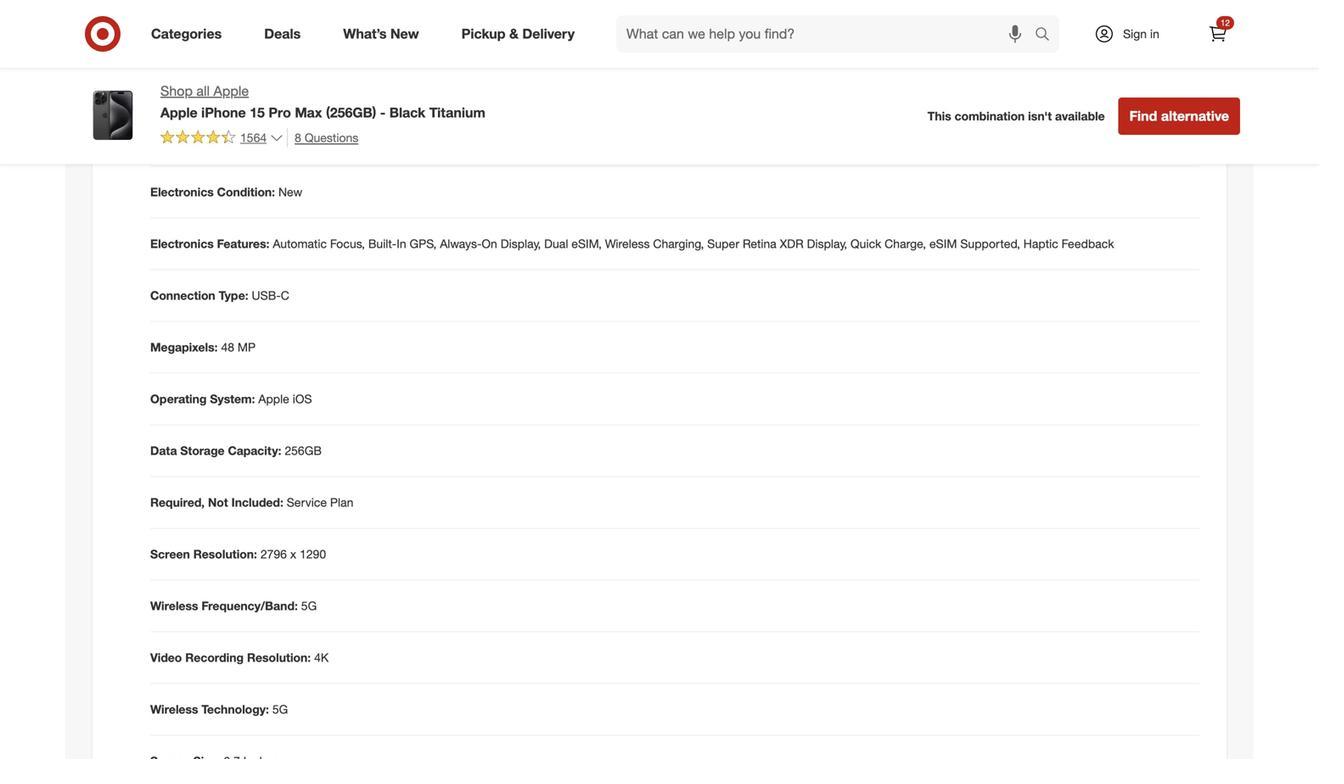 Task type: locate. For each thing, give the bounding box(es) containing it.
wireless frequency/band: 5g
[[150, 599, 317, 614]]

0 horizontal spatial new
[[278, 185, 302, 199]]

1 vertical spatial 5g
[[272, 702, 288, 717]]

automatic down "titanium"
[[471, 133, 525, 148]]

new
[[390, 26, 419, 42], [278, 185, 302, 199]]

gps,
[[410, 236, 437, 251]]

(256gb)
[[326, 104, 376, 121]]

0 vertical spatial resolution:
[[193, 547, 257, 562]]

focus,
[[528, 133, 563, 148], [330, 236, 365, 251]]

sign in
[[1123, 26, 1159, 41]]

1 electronics from the top
[[150, 185, 214, 199]]

iphone up 8
[[274, 81, 311, 96]]

1 horizontal spatial pro
[[331, 81, 349, 96]]

0 vertical spatial max
[[352, 81, 375, 96]]

8
[[295, 130, 301, 145]]

2796
[[260, 547, 287, 562]]

4k
[[314, 651, 329, 665]]

detection
[[283, 133, 334, 148]]

1 vertical spatial 15
[[250, 104, 265, 121]]

5g right technology:
[[272, 702, 288, 717]]

0 vertical spatial electronics
[[150, 185, 214, 199]]

titanium
[[429, 104, 485, 121]]

delivery
[[522, 26, 575, 42]]

1 vertical spatial pro
[[269, 104, 291, 121]]

12 link
[[1199, 15, 1237, 53]]

panorama
[[566, 133, 620, 148]]

connection type: usb-c
[[150, 288, 289, 303]]

48
[[221, 340, 234, 355]]

1290
[[300, 547, 326, 562]]

apple left ios
[[258, 392, 289, 407]]

wireless down screen
[[150, 599, 198, 614]]

display, right xdr
[[807, 236, 847, 251]]

256gb
[[285, 443, 322, 458]]

type:
[[219, 288, 248, 303]]

What can we help you find? suggestions appear below search field
[[616, 15, 1039, 53]]

pro down 'product model: apple iphone 15 pro max'
[[269, 104, 291, 121]]

1 vertical spatial automatic
[[273, 236, 327, 251]]

iphone down model:
[[201, 104, 246, 121]]

resolution: left the 2796
[[193, 547, 257, 562]]

categories
[[151, 26, 222, 42]]

2 electronics from the top
[[150, 236, 214, 251]]

always-
[[440, 236, 482, 251]]

alternative
[[1161, 108, 1229, 124]]

in
[[397, 236, 406, 251]]

max inside shop all apple apple iphone 15 pro max (256gb) - black titanium
[[295, 104, 322, 121]]

1 vertical spatial max
[[295, 104, 322, 121]]

pickup & delivery link
[[447, 15, 596, 53]]

apple for system:
[[258, 392, 289, 407]]

geotagging,
[[403, 133, 468, 148]]

wireless for wireless frequency/band: 5g
[[150, 599, 198, 614]]

wireless right esim,
[[605, 236, 650, 251]]

apple right all
[[213, 83, 249, 99]]

1564
[[240, 130, 267, 145]]

0 horizontal spatial iphone
[[201, 104, 246, 121]]

display,
[[501, 236, 541, 251], [807, 236, 847, 251]]

operating system: apple ios
[[150, 392, 312, 407]]

1 vertical spatial new
[[278, 185, 302, 199]]

1 horizontal spatial 15
[[315, 81, 328, 96]]

1 vertical spatial focus,
[[330, 236, 365, 251]]

0 vertical spatial 5g
[[301, 599, 317, 614]]

wireless
[[605, 236, 650, 251], [150, 599, 198, 614], [150, 702, 198, 717]]

apple right model:
[[240, 81, 271, 96]]

focus, left the panorama
[[528, 133, 563, 148]]

super
[[707, 236, 739, 251]]

15 down 'product model: apple iphone 15 pro max'
[[250, 104, 265, 121]]

new right the condition:
[[278, 185, 302, 199]]

pro up (256gb) at the left of page
[[331, 81, 349, 96]]

display, right on
[[501, 236, 541, 251]]

weight:
[[150, 29, 192, 44]]

14.21
[[196, 29, 225, 44]]

1 horizontal spatial display,
[[807, 236, 847, 251]]

5g
[[301, 599, 317, 614], [272, 702, 288, 717]]

wireless technology: 5g
[[150, 702, 288, 717]]

technology:
[[201, 702, 269, 717]]

mp
[[238, 340, 256, 355]]

electronics up connection
[[150, 236, 214, 251]]

focus, left built-
[[330, 236, 365, 251]]

0 vertical spatial iphone
[[274, 81, 311, 96]]

0 vertical spatial wireless
[[605, 236, 650, 251]]

automatic
[[471, 133, 525, 148], [273, 236, 327, 251]]

resolution:
[[193, 547, 257, 562], [247, 651, 311, 665]]

0 horizontal spatial pro
[[269, 104, 291, 121]]

combination
[[955, 109, 1025, 124]]

0 horizontal spatial 5g
[[272, 702, 288, 717]]

0 horizontal spatial 15
[[250, 104, 265, 121]]

0 vertical spatial automatic
[[471, 133, 525, 148]]

apple down shop on the left top of page
[[160, 104, 197, 121]]

0 horizontal spatial focus,
[[330, 236, 365, 251]]

5g down 1290
[[301, 599, 317, 614]]

1 horizontal spatial focus,
[[528, 133, 563, 148]]

1 vertical spatial iphone
[[201, 104, 246, 121]]

features: down the condition:
[[217, 236, 269, 251]]

features: for electronics features:
[[217, 236, 269, 251]]

1 horizontal spatial 5g
[[301, 599, 317, 614]]

supported,
[[960, 236, 1020, 251]]

required,
[[150, 495, 205, 510]]

pro inside shop all apple apple iphone 15 pro max (256gb) - black titanium
[[269, 104, 291, 121]]

features:
[[198, 133, 250, 148], [217, 236, 269, 251]]

electronics down camera
[[150, 185, 214, 199]]

not
[[208, 495, 228, 510]]

capacity:
[[228, 443, 281, 458]]

in
[[1150, 26, 1159, 41]]

0 vertical spatial focus,
[[528, 133, 563, 148]]

1 vertical spatial features:
[[217, 236, 269, 251]]

megapixels: 48 mp
[[150, 340, 256, 355]]

1 vertical spatial resolution:
[[247, 651, 311, 665]]

new right what's
[[390, 26, 419, 42]]

automatic up c
[[273, 236, 327, 251]]

resolution: left 4k
[[247, 651, 311, 665]]

1 vertical spatial electronics
[[150, 236, 214, 251]]

esim
[[929, 236, 957, 251]]

c
[[281, 288, 289, 303]]

0 vertical spatial new
[[390, 26, 419, 42]]

features: for camera features:
[[198, 133, 250, 148]]

0 vertical spatial features:
[[198, 133, 250, 148]]

max up 8
[[295, 104, 322, 121]]

pro
[[331, 81, 349, 96], [269, 104, 291, 121]]

max up (256gb) at the left of page
[[352, 81, 375, 96]]

2 vertical spatial wireless
[[150, 702, 198, 717]]

mode,
[[624, 133, 657, 148]]

this
[[928, 109, 951, 124]]

operating
[[150, 392, 207, 407]]

iphone
[[274, 81, 311, 96], [201, 104, 246, 121]]

15 up (256gb) at the left of page
[[315, 81, 328, 96]]

required, not included: service plan
[[150, 495, 353, 510]]

features: left face
[[198, 133, 250, 148]]

xdr
[[780, 236, 804, 251]]

0 horizontal spatial display,
[[501, 236, 541, 251]]

video recording resolution: 4k
[[150, 651, 329, 665]]

2 display, from the left
[[807, 236, 847, 251]]

0 horizontal spatial max
[[295, 104, 322, 121]]

sign in link
[[1080, 15, 1186, 53]]

connection
[[150, 288, 215, 303]]

wireless down video
[[150, 702, 198, 717]]

x
[[290, 547, 296, 562]]

1 vertical spatial wireless
[[150, 599, 198, 614]]

-
[[380, 104, 386, 121]]

8 questions link
[[287, 128, 358, 147]]



Task type: describe. For each thing, give the bounding box(es) containing it.
apple for all
[[213, 83, 249, 99]]

included:
[[231, 495, 283, 510]]

find
[[1129, 108, 1157, 124]]

weight: 14.21 ounces
[[150, 29, 270, 44]]

model:
[[199, 81, 237, 96]]

apple for model:
[[240, 81, 271, 96]]

storage
[[180, 443, 225, 458]]

megapixels:
[[150, 340, 218, 355]]

1 horizontal spatial automatic
[[471, 133, 525, 148]]

haptic
[[1023, 236, 1058, 251]]

all
[[196, 83, 210, 99]]

deals
[[264, 26, 301, 42]]

1 display, from the left
[[501, 236, 541, 251]]

video
[[150, 651, 182, 665]]

categories link
[[137, 15, 243, 53]]

0 horizontal spatial automatic
[[273, 236, 327, 251]]

hdr
[[660, 133, 685, 148]]

retina
[[743, 236, 776, 251]]

image of apple iphone 15 pro max (256gb) - black titanium image
[[79, 81, 147, 149]]

built-
[[368, 236, 397, 251]]

search
[[1027, 27, 1068, 44]]

condition:
[[217, 185, 275, 199]]

deals link
[[250, 15, 322, 53]]

this combination isn't available
[[928, 109, 1105, 124]]

1 horizontal spatial iphone
[[274, 81, 311, 96]]

technology,
[[337, 133, 399, 148]]

12
[[1220, 17, 1230, 28]]

usb-
[[252, 288, 281, 303]]

search button
[[1027, 15, 1068, 56]]

charge,
[[885, 236, 926, 251]]

esim,
[[571, 236, 602, 251]]

imaging
[[689, 133, 731, 148]]

electronics for electronics condition: new
[[150, 185, 214, 199]]

charging,
[[653, 236, 704, 251]]

data
[[150, 443, 177, 458]]

black
[[389, 104, 425, 121]]

5g for wireless frequency/band: 5g
[[301, 599, 317, 614]]

on
[[482, 236, 497, 251]]

system:
[[210, 392, 255, 407]]

0 vertical spatial 15
[[315, 81, 328, 96]]

camera
[[150, 133, 195, 148]]

what's new
[[343, 26, 419, 42]]

screen resolution: 2796 x 1290
[[150, 547, 326, 562]]

electronics for electronics features: automatic focus, built-in gps, always-on display, dual esim, wireless charging, super retina xdr display, quick charge, esim supported, haptic feedback
[[150, 236, 214, 251]]

sign
[[1123, 26, 1147, 41]]

15 inside shop all apple apple iphone 15 pro max (256gb) - black titanium
[[250, 104, 265, 121]]

0 vertical spatial pro
[[331, 81, 349, 96]]

screen
[[150, 547, 190, 562]]

what's
[[343, 26, 387, 42]]

find alternative
[[1129, 108, 1229, 124]]

find alternative button
[[1118, 97, 1240, 135]]

1 horizontal spatial max
[[352, 81, 375, 96]]

what's new link
[[329, 15, 440, 53]]

1564 link
[[160, 128, 284, 149]]

pickup
[[461, 26, 505, 42]]

electronics condition: new
[[150, 185, 302, 199]]

shop
[[160, 83, 193, 99]]

1 horizontal spatial new
[[390, 26, 419, 42]]

ounces
[[229, 29, 270, 44]]

quick
[[851, 236, 881, 251]]

8 questions
[[295, 130, 358, 145]]

available
[[1055, 109, 1105, 124]]

feedback
[[1062, 236, 1114, 251]]

ios
[[293, 392, 312, 407]]

wireless for wireless technology: 5g
[[150, 702, 198, 717]]

&
[[509, 26, 519, 42]]

5g for wireless technology: 5g
[[272, 702, 288, 717]]

electronics features: automatic focus, built-in gps, always-on display, dual esim, wireless charging, super retina xdr display, quick charge, esim supported, haptic feedback
[[150, 236, 1114, 251]]

frequency/band:
[[201, 599, 298, 614]]

data storage capacity: 256gb
[[150, 443, 322, 458]]

isn't
[[1028, 109, 1052, 124]]

iphone inside shop all apple apple iphone 15 pro max (256gb) - black titanium
[[201, 104, 246, 121]]

face
[[254, 133, 279, 148]]

shop all apple apple iphone 15 pro max (256gb) - black titanium
[[160, 83, 485, 121]]

pickup & delivery
[[461, 26, 575, 42]]

camera features: face detection technology, geotagging, automatic focus, panorama mode, hdr imaging
[[150, 133, 731, 148]]

service
[[287, 495, 327, 510]]

product
[[150, 81, 195, 96]]

product model: apple iphone 15 pro max
[[150, 81, 375, 96]]

questions
[[305, 130, 358, 145]]



Task type: vqa. For each thing, say whether or not it's contained in the screenshot.


